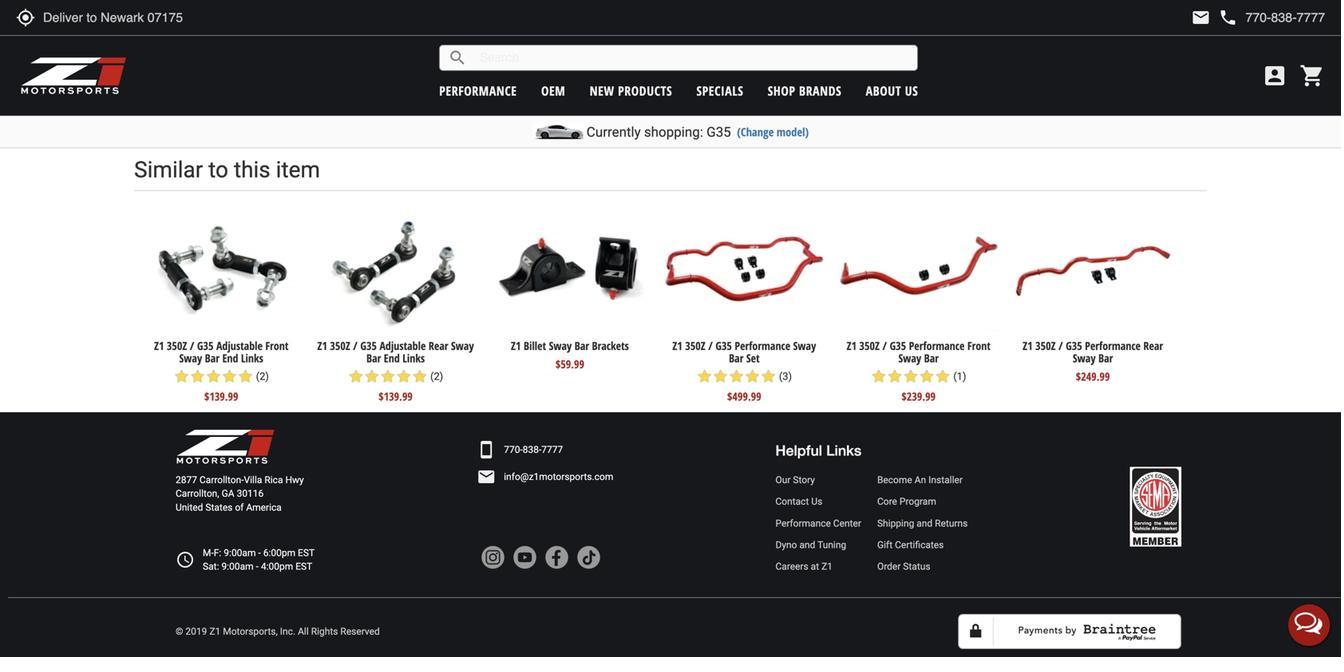 Task type: locate. For each thing, give the bounding box(es) containing it.
0 vertical spatial -
[[258, 548, 261, 559]]

(1)
[[953, 371, 966, 383]]

- left 4:00pm
[[256, 562, 259, 573]]

performance down contact us
[[776, 518, 831, 530]]

contact us link
[[776, 495, 861, 509]]

$139.99 inside z1 350z / g35 adjustable rear sway bar end links star star star star star (2) $139.99
[[379, 389, 413, 404]]

g35 for z1 350z / g35 performance front sway bar star star star star star (1) $239.99
[[890, 339, 906, 354]]

3 350z from the left
[[685, 339, 706, 354]]

0 horizontal spatial (2)
[[256, 371, 269, 383]]

sway inside z1 350z / g35 performance rear sway bar $249.99
[[1073, 351, 1096, 366]]

adjustable
[[216, 339, 263, 354], [380, 339, 426, 354]]

1 horizontal spatial (2)
[[430, 371, 443, 383]]

0 horizontal spatial $139.99
[[204, 389, 238, 404]]

4 / from the left
[[883, 339, 887, 354]]

us right about
[[905, 82, 918, 99]]

1 / from the left
[[190, 339, 194, 354]]

2 rear from the left
[[1144, 339, 1163, 354]]

specials
[[697, 82, 744, 99]]

adjustable for z1 350z / g35 adjustable front sway bar end links star star star star star (2) $139.99
[[216, 339, 263, 354]]

motorsports,
[[223, 627, 278, 638]]

0 vertical spatial us
[[905, 82, 918, 99]]

mail link
[[1191, 8, 1211, 27]]

our story
[[776, 475, 815, 486]]

shop
[[768, 82, 796, 99]]

350z
[[167, 339, 187, 354], [330, 339, 350, 354], [685, 339, 706, 354], [859, 339, 880, 354], [1036, 339, 1056, 354]]

and
[[917, 518, 933, 530], [800, 540, 815, 551]]

rights
[[311, 627, 338, 638]]

facebook link image
[[545, 546, 569, 570]]

mail
[[1191, 8, 1211, 27]]

z1 350z / g35 performance front sway bar star star star star star (1) $239.99
[[847, 339, 991, 404]]

350z inside z1 350z / g35 adjustable front sway bar end links star star star star star (2) $139.99
[[167, 339, 187, 354]]

1 vertical spatial us
[[811, 497, 823, 508]]

20 star from the left
[[935, 369, 951, 385]]

350z inside z1 350z / g35 performance sway bar set star star star star star (3) $499.99
[[685, 339, 706, 354]]

1 horizontal spatial front
[[968, 339, 991, 354]]

links inside z1 350z / g35 adjustable front sway bar end links star star star star star (2) $139.99
[[241, 351, 263, 366]]

bar inside z1 350z / g35 adjustable front sway bar end links star star star star star (2) $139.99
[[205, 351, 220, 366]]

z1 350z / g35 performance sway bar set star star star star star (3) $499.99
[[673, 339, 816, 404]]

adjustable inside z1 350z / g35 adjustable front sway bar end links star star star star star (2) $139.99
[[216, 339, 263, 354]]

350z inside z1 350z / g35 adjustable rear sway bar end links star star star star star (2) $139.99
[[330, 339, 350, 354]]

$139.99 inside z1 350z / g35 adjustable front sway bar end links star star star star star (2) $139.99
[[204, 389, 238, 404]]

1 horizontal spatial end
[[384, 351, 400, 366]]

helpful links
[[776, 442, 862, 459]]

our
[[776, 475, 791, 486]]

to
[[209, 157, 228, 183]]

performance inside z1 350z / g35 performance rear sway bar $249.99
[[1085, 339, 1141, 354]]

1 vertical spatial and
[[800, 540, 815, 551]]

5 star from the left
[[237, 369, 253, 385]]

center
[[833, 518, 861, 530]]

350z for z1 350z / g35 adjustable rear sway bar end links star star star star star (2) $139.99
[[330, 339, 350, 354]]

5 / from the left
[[1059, 339, 1063, 354]]

1 horizontal spatial $139.99
[[379, 389, 413, 404]]

1 vertical spatial 9:00am
[[221, 562, 254, 573]]

helpful
[[776, 442, 822, 459]]

performance center link
[[776, 517, 861, 531]]

z1 inside z1 350z / g35 adjustable rear sway bar end links star star star star star (2) $139.99
[[317, 339, 327, 354]]

(2) for z1 350z / g35 adjustable rear sway bar end links star star star star star (2) $139.99
[[430, 371, 443, 383]]

front
[[265, 339, 289, 354], [968, 339, 991, 354]]

end for z1 350z / g35 adjustable rear sway bar end links star star star star star (2) $139.99
[[384, 351, 400, 366]]

0 horizontal spatial links
[[241, 351, 263, 366]]

reserved
[[340, 627, 380, 638]]

status
[[903, 562, 931, 573]]

gift certificates link
[[877, 539, 968, 553]]

est
[[298, 548, 315, 559], [296, 562, 312, 573]]

this right for
[[270, 21, 296, 40]]

2 front from the left
[[968, 339, 991, 354]]

front inside z1 350z / g35 adjustable front sway bar end links star star star star star (2) $139.99
[[265, 339, 289, 354]]

front inside z1 350z / g35 performance front sway bar star star star star star (1) $239.99
[[968, 339, 991, 354]]

links inside z1 350z / g35 adjustable rear sway bar end links star star star star star (2) $139.99
[[403, 351, 425, 366]]

similar
[[134, 157, 203, 183]]

sema member logo image
[[1130, 468, 1182, 547]]

/ inside z1 350z / g35 performance front sway bar star star star star star (1) $239.99
[[883, 339, 887, 354]]

for
[[246, 21, 266, 40]]

bar inside z1 350z / g35 performance rear sway bar $249.99
[[1099, 351, 1113, 366]]

rear inside z1 350z / g35 performance rear sway bar $249.99
[[1144, 339, 1163, 354]]

(2) inside z1 350z / g35 adjustable rear sway bar end links star star star star star (2) $139.99
[[430, 371, 443, 383]]

rica
[[265, 475, 283, 486]]

sway inside z1 350z / g35 performance front sway bar star star star star star (1) $239.99
[[899, 351, 921, 366]]

z1 inside z1 350z / g35 performance rear sway bar $249.99
[[1023, 339, 1033, 354]]

1 (2) from the left
[[256, 371, 269, 383]]

z1 for z1 350z / g35 adjustable rear sway bar end links star star star star star (2) $139.99
[[317, 339, 327, 354]]

2877
[[176, 475, 197, 486]]

3 / from the left
[[708, 339, 713, 354]]

0 horizontal spatial end
[[222, 351, 238, 366]]

2 350z from the left
[[330, 339, 350, 354]]

end inside z1 350z / g35 adjustable front sway bar end links star star star star star (2) $139.99
[[222, 351, 238, 366]]

become an installer
[[877, 475, 963, 486]]

0 vertical spatial and
[[917, 518, 933, 530]]

0 vertical spatial this
[[270, 21, 296, 40]]

contact us
[[776, 497, 823, 508]]

mail phone
[[1191, 8, 1238, 27]]

performance inside z1 350z / g35 performance front sway bar star star star star star (1) $239.99
[[909, 339, 965, 354]]

us for contact us
[[811, 497, 823, 508]]

9:00am
[[224, 548, 256, 559], [221, 562, 254, 573]]

item right to
[[276, 157, 320, 183]]

2 (2) from the left
[[430, 371, 443, 383]]

item right for
[[300, 21, 332, 40]]

9:00am right f:
[[224, 548, 256, 559]]

2 end from the left
[[384, 351, 400, 366]]

z1 inside z1 350z / g35 performance front sway bar star star star star star (1) $239.99
[[847, 339, 857, 354]]

this right to
[[234, 157, 270, 183]]

billet
[[524, 339, 546, 354]]

sway inside z1 350z / g35 adjustable rear sway bar end links star star star star star (2) $139.99
[[451, 339, 474, 354]]

sway inside z1 350z / g35 performance sway bar set star star star star star (3) $499.99
[[793, 339, 816, 354]]

est right 6:00pm
[[298, 548, 315, 559]]

us down our story link
[[811, 497, 823, 508]]

bar inside z1 350z / g35 performance sway bar set star star star star star (3) $499.99
[[729, 351, 744, 366]]

end inside z1 350z / g35 adjustable rear sway bar end links star star star star star (2) $139.99
[[384, 351, 400, 366]]

- left 6:00pm
[[258, 548, 261, 559]]

about
[[866, 82, 901, 99]]

1 horizontal spatial and
[[917, 518, 933, 530]]

sat:
[[203, 562, 219, 573]]

adjustable for z1 350z / g35 adjustable rear sway bar end links star star star star star (2) $139.99
[[380, 339, 426, 354]]

g35 inside z1 350z / g35 performance rear sway bar $249.99
[[1066, 339, 1082, 354]]

order status
[[877, 562, 931, 573]]

19 star from the left
[[919, 369, 935, 385]]

$139.99
[[204, 389, 238, 404], [379, 389, 413, 404]]

bar inside z1 350z / g35 adjustable rear sway bar end links star star star star star (2) $139.99
[[366, 351, 381, 366]]

/ for z1 350z / g35 adjustable front sway bar end links star star star star star (2) $139.99
[[190, 339, 194, 354]]

program
[[900, 497, 936, 508]]

performance link
[[439, 82, 517, 99]]

certificates
[[895, 540, 944, 551]]

end
[[222, 351, 238, 366], [384, 351, 400, 366]]

/ for z1 350z / g35 adjustable rear sway bar end links star star star star star (2) $139.99
[[353, 339, 358, 354]]

careers at z1
[[776, 562, 833, 573]]

g35 inside z1 350z / g35 adjustable front sway bar end links star star star star star (2) $139.99
[[197, 339, 214, 354]]

0 horizontal spatial adjustable
[[216, 339, 263, 354]]

search
[[448, 48, 467, 67]]

performance up (1)
[[909, 339, 965, 354]]

core program
[[877, 497, 936, 508]]

rear inside z1 350z / g35 adjustable rear sway bar end links star star star star star (2) $139.99
[[429, 339, 448, 354]]

9:00am right the sat:
[[221, 562, 254, 573]]

(change model) link
[[737, 124, 809, 140]]

sway inside z1 350z / g35 adjustable front sway bar end links star star star star star (2) $139.99
[[179, 351, 202, 366]]

/ inside z1 350z / g35 adjustable rear sway bar end links star star star star star (2) $139.99
[[353, 339, 358, 354]]

0 horizontal spatial front
[[265, 339, 289, 354]]

0 horizontal spatial us
[[811, 497, 823, 508]]

an
[[915, 475, 926, 486]]

g35
[[707, 124, 731, 140], [197, 339, 214, 354], [360, 339, 377, 354], [716, 339, 732, 354], [890, 339, 906, 354], [1066, 339, 1082, 354]]

1 $139.99 from the left
[[204, 389, 238, 404]]

new products link
[[590, 82, 672, 99]]

set
[[746, 351, 760, 366]]

access_time m-f: 9:00am - 6:00pm est sat: 9:00am - 4:00pm est
[[176, 548, 315, 573]]

350z inside z1 350z / g35 performance front sway bar star star star star star (1) $239.99
[[859, 339, 880, 354]]

my_location
[[16, 8, 35, 27]]

links
[[241, 351, 263, 366], [403, 351, 425, 366], [826, 442, 862, 459]]

account_box
[[1262, 63, 1288, 89]]

1 vertical spatial est
[[296, 562, 312, 573]]

g35 inside z1 350z / g35 adjustable rear sway bar end links star star star star star (2) $139.99
[[360, 339, 377, 354]]

770-838-7777 link
[[504, 443, 563, 457]]

0 horizontal spatial and
[[800, 540, 815, 551]]

1 star from the left
[[174, 369, 190, 385]]

g35 inside z1 350z / g35 performance front sway bar star star star star star (1) $239.99
[[890, 339, 906, 354]]

z1 motorsports logo image
[[20, 56, 127, 96]]

17 star from the left
[[887, 369, 903, 385]]

(2) for z1 350z / g35 adjustable front sway bar end links star star star star star (2) $139.99
[[256, 371, 269, 383]]

4:00pm
[[261, 562, 293, 573]]

1 horizontal spatial adjustable
[[380, 339, 426, 354]]

z1 inside z1 350z / g35 performance sway bar set star star star star star (3) $499.99
[[673, 339, 683, 354]]

front for star
[[265, 339, 289, 354]]

instagram link image
[[481, 546, 505, 570]]

our story link
[[776, 474, 861, 488]]

350z for z1 350z / g35 performance sway bar set star star star star star (3) $499.99
[[685, 339, 706, 354]]

/ inside z1 350z / g35 adjustable front sway bar end links star star star star star (2) $139.99
[[190, 339, 194, 354]]

1 end from the left
[[222, 351, 238, 366]]

z1 for z1 350z / g35 adjustable front sway bar end links star star star star star (2) $139.99
[[154, 339, 164, 354]]

performance inside z1 350z / g35 performance sway bar set star star star star star (3) $499.99
[[735, 339, 791, 354]]

350z inside z1 350z / g35 performance rear sway bar $249.99
[[1036, 339, 1056, 354]]

10 star from the left
[[412, 369, 428, 385]]

bar inside z1 350z / g35 performance front sway bar star star star star star (1) $239.99
[[924, 351, 939, 366]]

/ inside z1 350z / g35 performance rear sway bar $249.99
[[1059, 339, 1063, 354]]

0 horizontal spatial rear
[[429, 339, 448, 354]]

this
[[270, 21, 296, 40], [234, 157, 270, 183]]

1 front from the left
[[265, 339, 289, 354]]

18 star from the left
[[903, 369, 919, 385]]

2 $139.99 from the left
[[379, 389, 413, 404]]

shipping and returns link
[[877, 517, 968, 531]]

1 horizontal spatial rear
[[1144, 339, 1163, 354]]

3 star from the left
[[206, 369, 222, 385]]

4 star from the left
[[222, 369, 237, 385]]

and inside 'link'
[[800, 540, 815, 551]]

est right 4:00pm
[[296, 562, 312, 573]]

adjustable inside z1 350z / g35 adjustable rear sway bar end links star star star star star (2) $139.99
[[380, 339, 426, 354]]

z1 inside z1 350z / g35 adjustable front sway bar end links star star star star star (2) $139.99
[[154, 339, 164, 354]]

(2)
[[256, 371, 269, 383], [430, 371, 443, 383]]

/ inside z1 350z / g35 performance sway bar set star star star star star (3) $499.99
[[708, 339, 713, 354]]

bar for z1 350z / g35 performance front sway bar star star star star star (1) $239.99
[[924, 351, 939, 366]]

g35 inside z1 350z / g35 performance sway bar set star star star star star (3) $499.99
[[716, 339, 732, 354]]

performance
[[735, 339, 791, 354], [909, 339, 965, 354], [1085, 339, 1141, 354], [776, 518, 831, 530]]

350z for z1 350z / g35 performance rear sway bar $249.99
[[1036, 339, 1056, 354]]

(2) inside z1 350z / g35 adjustable front sway bar end links star star star star star (2) $139.99
[[256, 371, 269, 383]]

performance up (3)
[[735, 339, 791, 354]]

star
[[174, 369, 190, 385], [190, 369, 206, 385], [206, 369, 222, 385], [222, 369, 237, 385], [237, 369, 253, 385], [348, 369, 364, 385], [364, 369, 380, 385], [380, 369, 396, 385], [396, 369, 412, 385], [412, 369, 428, 385], [697, 369, 713, 385], [713, 369, 729, 385], [729, 369, 745, 385], [745, 369, 761, 385], [761, 369, 777, 385], [871, 369, 887, 385], [887, 369, 903, 385], [903, 369, 919, 385], [919, 369, 935, 385], [935, 369, 951, 385]]

and right dyno
[[800, 540, 815, 551]]

model)
[[777, 124, 809, 140]]

z1 inside "z1 billet sway bar brackets $59.99"
[[511, 339, 521, 354]]

1 350z from the left
[[167, 339, 187, 354]]

america
[[246, 502, 282, 514]]

about us
[[866, 82, 918, 99]]

0 vertical spatial item
[[300, 21, 332, 40]]

4 350z from the left
[[859, 339, 880, 354]]

rear for z1 350z / g35 adjustable rear sway bar end links star star star star star (2) $139.99
[[429, 339, 448, 354]]

1 rear from the left
[[429, 339, 448, 354]]

5 350z from the left
[[1036, 339, 1056, 354]]

z1 for z1 billet sway bar brackets $59.99
[[511, 339, 521, 354]]

shop brands
[[768, 82, 842, 99]]

sway for z1 350z / g35 adjustable front sway bar end links star star star star star (2) $139.99
[[179, 351, 202, 366]]

order status link
[[877, 560, 968, 574]]

1 horizontal spatial links
[[403, 351, 425, 366]]

1 horizontal spatial us
[[905, 82, 918, 99]]

and down core program link
[[917, 518, 933, 530]]

shopping_cart
[[1300, 63, 1325, 89]]

2 / from the left
[[353, 339, 358, 354]]

performance up $249.99 on the bottom right of page
[[1085, 339, 1141, 354]]

2 adjustable from the left
[[380, 339, 426, 354]]

7777
[[542, 445, 563, 456]]

story
[[793, 475, 815, 486]]

z1 350z / g35 performance rear sway bar $249.99
[[1023, 339, 1163, 384]]

/ for z1 350z / g35 performance front sway bar star star star star star (1) $239.99
[[883, 339, 887, 354]]

1 adjustable from the left
[[216, 339, 263, 354]]

1 vertical spatial item
[[276, 157, 320, 183]]



Task type: describe. For each thing, give the bounding box(es) containing it.
oem link
[[541, 82, 566, 99]]

g35 for z1 350z / g35 adjustable front sway bar end links star star star star star (2) $139.99
[[197, 339, 214, 354]]

new
[[590, 82, 614, 99]]

carrollton,
[[176, 489, 219, 500]]

shop brands link
[[768, 82, 842, 99]]

brands
[[799, 82, 842, 99]]

become an installer link
[[877, 474, 968, 488]]

united
[[176, 502, 203, 514]]

z1 billet sway bar brackets $59.99
[[511, 339, 629, 372]]

manuals
[[181, 21, 242, 40]]

email
[[477, 468, 496, 487]]

1 vertical spatial -
[[256, 562, 259, 573]]

dyno
[[776, 540, 797, 551]]

brackets
[[592, 339, 629, 354]]

shopping:
[[644, 124, 703, 140]]

youtube link image
[[513, 546, 537, 570]]

front for (1)
[[968, 339, 991, 354]]

inc.
[[280, 627, 295, 638]]

15 star from the left
[[761, 369, 777, 385]]

2877 carrollton-villa rica hwy carrollton, ga 30116 united states of america
[[176, 475, 304, 514]]

hwy
[[285, 475, 304, 486]]

info@z1motorsports.com
[[504, 472, 613, 483]]

tiktok link image
[[577, 546, 601, 570]]

currently
[[587, 124, 641, 140]]

install
[[134, 21, 177, 40]]

16 star from the left
[[871, 369, 887, 385]]

g35 for z1 350z / g35 performance sway bar set star star star star star (3) $499.99
[[716, 339, 732, 354]]

12 star from the left
[[713, 369, 729, 385]]

2 star from the left
[[190, 369, 206, 385]]

770-
[[504, 445, 523, 456]]

currently shopping: g35 (change model)
[[587, 124, 809, 140]]

$59.99
[[556, 357, 584, 372]]

bar for z1 350z / g35 performance rear sway bar $249.99
[[1099, 351, 1113, 366]]

350z for z1 350z / g35 performance front sway bar star star star star star (1) $239.99
[[859, 339, 880, 354]]

and for returns
[[917, 518, 933, 530]]

14 star from the left
[[745, 369, 761, 385]]

shipping
[[877, 518, 914, 530]]

/ for z1 350z / g35 performance rear sway bar $249.99
[[1059, 339, 1063, 354]]

z1 for z1 350z / g35 performance front sway bar star star star star star (1) $239.99
[[847, 339, 857, 354]]

z1 for z1 350z / g35 performance sway bar set star star star star star (3) $499.99
[[673, 339, 683, 354]]

links for z1 350z / g35 adjustable front sway bar end links star star star star star (2) $139.99
[[241, 351, 263, 366]]

2 horizontal spatial links
[[826, 442, 862, 459]]

g35 for z1 350z / g35 performance rear sway bar $249.99
[[1066, 339, 1082, 354]]

0 vertical spatial 9:00am
[[224, 548, 256, 559]]

sway for z1 350z / g35 adjustable rear sway bar end links star star star star star (2) $139.99
[[451, 339, 474, 354]]

smartphone 770-838-7777
[[477, 441, 563, 460]]

us for about us
[[905, 82, 918, 99]]

at
[[811, 562, 819, 573]]

6 star from the left
[[348, 369, 364, 385]]

links for z1 350z / g35 adjustable rear sway bar end links star star star star star (2) $139.99
[[403, 351, 425, 366]]

rear for z1 350z / g35 performance rear sway bar $249.99
[[1144, 339, 1163, 354]]

$239.99
[[902, 389, 936, 404]]

z1 company logo image
[[176, 429, 275, 466]]

/ for z1 350z / g35 performance sway bar set star star star star star (3) $499.99
[[708, 339, 713, 354]]

villa
[[244, 475, 262, 486]]

dyno and tuning
[[776, 540, 846, 551]]

all
[[298, 627, 309, 638]]

350z for z1 350z / g35 adjustable front sway bar end links star star star star star (2) $139.99
[[167, 339, 187, 354]]

ga
[[222, 489, 234, 500]]

sway for z1 350z / g35 performance rear sway bar $249.99
[[1073, 351, 1096, 366]]

30116
[[237, 489, 264, 500]]

performance for z1 350z / g35 performance front sway bar star star star star star (1) $239.99
[[909, 339, 965, 354]]

$139.99 for z1 350z / g35 adjustable rear sway bar end links star star star star star (2) $139.99
[[379, 389, 413, 404]]

(change
[[737, 124, 774, 140]]

about us link
[[866, 82, 918, 99]]

m-
[[203, 548, 214, 559]]

new products
[[590, 82, 672, 99]]

g35 for z1 350z / g35 adjustable rear sway bar end links star star star star star (2) $139.99
[[360, 339, 377, 354]]

performance inside "link"
[[776, 518, 831, 530]]

(3)
[[779, 371, 792, 383]]

tuning
[[818, 540, 846, 551]]

bar for z1 350z / g35 adjustable rear sway bar end links star star star star star (2) $139.99
[[366, 351, 381, 366]]

install manuals for this item
[[134, 21, 332, 40]]

2019
[[186, 627, 207, 638]]

8 star from the left
[[380, 369, 396, 385]]

smartphone
[[477, 441, 496, 460]]

7 star from the left
[[364, 369, 380, 385]]

bar for z1 350z / g35 adjustable front sway bar end links star star star star star (2) $139.99
[[205, 351, 220, 366]]

bar inside "z1 billet sway bar brackets $59.99"
[[575, 339, 589, 354]]

Search search field
[[467, 46, 918, 70]]

states
[[205, 502, 233, 514]]

core program link
[[877, 495, 968, 509]]

1 vertical spatial this
[[234, 157, 270, 183]]

dyno and tuning link
[[776, 539, 861, 553]]

products
[[618, 82, 672, 99]]

careers
[[776, 562, 809, 573]]

contact
[[776, 497, 809, 508]]

performance for z1 350z / g35 performance sway bar set star star star star star (3) $499.99
[[735, 339, 791, 354]]

© 2019 z1 motorsports, inc. all rights reserved
[[176, 627, 380, 638]]

$139.99 for z1 350z / g35 adjustable front sway bar end links star star star star star (2) $139.99
[[204, 389, 238, 404]]

account_box link
[[1258, 63, 1292, 89]]

of
[[235, 502, 244, 514]]

z1 350z / g35 adjustable rear sway bar end links star star star star star (2) $139.99
[[317, 339, 474, 404]]

and for tuning
[[800, 540, 815, 551]]

phone link
[[1219, 8, 1325, 27]]

performance for z1 350z / g35 performance rear sway bar $249.99
[[1085, 339, 1141, 354]]

similar to this item
[[134, 157, 320, 183]]

performance center
[[776, 518, 861, 530]]

installer
[[929, 475, 963, 486]]

become
[[877, 475, 912, 486]]

f:
[[214, 548, 221, 559]]

careers at z1 link
[[776, 560, 861, 574]]

phone
[[1219, 8, 1238, 27]]

9 star from the left
[[396, 369, 412, 385]]

shopping_cart link
[[1296, 63, 1325, 89]]

0 vertical spatial est
[[298, 548, 315, 559]]

sway inside "z1 billet sway bar brackets $59.99"
[[549, 339, 572, 354]]

$249.99
[[1076, 369, 1110, 384]]

6:00pm
[[263, 548, 295, 559]]

z1 for z1 350z / g35 performance rear sway bar $249.99
[[1023, 339, 1033, 354]]

©
[[176, 627, 183, 638]]

13 star from the left
[[729, 369, 745, 385]]

email info@z1motorsports.com
[[477, 468, 613, 487]]

end for z1 350z / g35 adjustable front sway bar end links star star star star star (2) $139.99
[[222, 351, 238, 366]]

gift certificates
[[877, 540, 944, 551]]

carrollton-
[[200, 475, 244, 486]]

11 star from the left
[[697, 369, 713, 385]]

specials link
[[697, 82, 744, 99]]

sway for z1 350z / g35 performance front sway bar star star star star star (1) $239.99
[[899, 351, 921, 366]]

oem
[[541, 82, 566, 99]]



Task type: vqa. For each thing, say whether or not it's contained in the screenshot.


